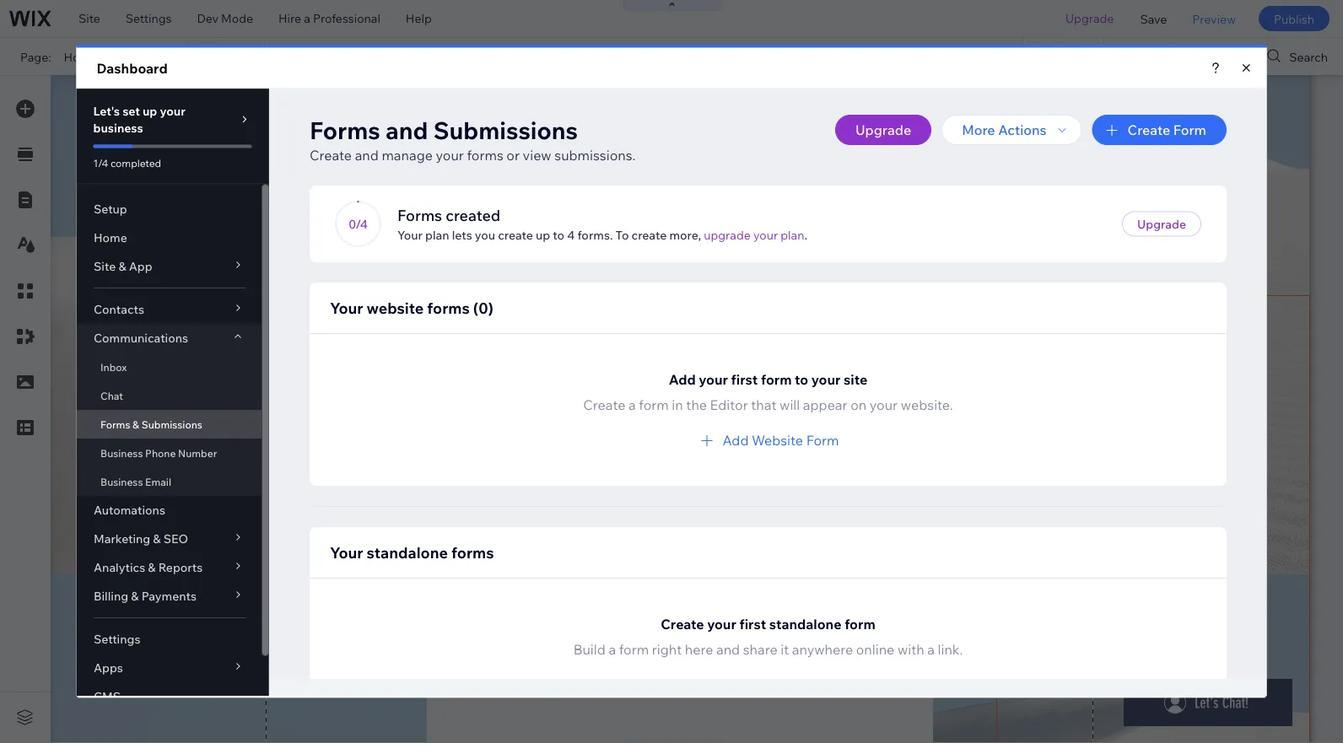 Task type: vqa. For each thing, say whether or not it's contained in the screenshot.
Hire a Professional
yes



Task type: locate. For each thing, give the bounding box(es) containing it.
100%
[[1131, 49, 1161, 64]]

settings left dev at the left of the page
[[126, 11, 172, 26]]

0 vertical spatial wix
[[167, 107, 192, 124]]

0 horizontal spatial settings
[[126, 11, 172, 26]]

wix chat
[[167, 107, 226, 124], [1002, 283, 1044, 296]]

preview
[[1193, 11, 1236, 26]]

1 horizontal spatial settings
[[1008, 248, 1054, 263]]

publish
[[1274, 11, 1315, 26]]

1 vertical spatial wix
[[1002, 283, 1019, 296]]

tools
[[1209, 49, 1238, 64]]

mode
[[221, 11, 253, 26]]

0 horizontal spatial chat
[[195, 107, 226, 124]]

your
[[502, 49, 526, 64]]

help
[[406, 11, 432, 26]]

publish button
[[1259, 6, 1330, 31]]

1 horizontal spatial chat
[[1021, 283, 1044, 296]]

search
[[1290, 49, 1328, 64]]

https://www.wix.com/mysite
[[290, 49, 444, 64]]

save
[[1140, 11, 1167, 26]]

domain
[[529, 49, 572, 64]]

0 horizontal spatial wix chat
[[167, 107, 226, 124]]

0 vertical spatial settings
[[126, 11, 172, 26]]

https://www.wix.com/mysite connect your domain
[[290, 49, 572, 64]]

dev
[[197, 11, 219, 26]]

dev mode
[[197, 11, 253, 26]]

upgrade
[[1066, 11, 1114, 26]]

1 horizontal spatial wix chat
[[1002, 283, 1044, 296]]

settings
[[126, 11, 172, 26], [1008, 248, 1054, 263]]

100% button
[[1104, 38, 1173, 75]]

1 horizontal spatial wix
[[1002, 283, 1019, 296]]

inbox
[[1116, 248, 1146, 263]]

hire a professional
[[279, 11, 380, 26]]

settings left open
[[1008, 248, 1054, 263]]

home
[[64, 49, 97, 64]]

1 vertical spatial chat
[[1021, 283, 1044, 296]]

0 vertical spatial wix chat
[[167, 107, 226, 124]]

hire
[[279, 11, 301, 26]]

0 vertical spatial chat
[[195, 107, 226, 124]]

chat
[[195, 107, 226, 124], [1021, 283, 1044, 296]]

connect
[[452, 49, 499, 64]]

wix
[[167, 107, 192, 124], [1002, 283, 1019, 296]]



Task type: describe. For each thing, give the bounding box(es) containing it.
0 horizontal spatial wix
[[167, 107, 192, 124]]

open
[[1082, 248, 1113, 263]]

1 vertical spatial settings
[[1008, 248, 1054, 263]]

save button
[[1128, 0, 1180, 37]]

a
[[304, 11, 310, 26]]

search button
[[1254, 38, 1343, 75]]

preview button
[[1180, 0, 1249, 37]]

1 vertical spatial wix chat
[[1002, 283, 1044, 296]]

tools button
[[1174, 38, 1253, 75]]

professional
[[313, 11, 380, 26]]

open inbox
[[1082, 248, 1146, 263]]

site
[[78, 11, 100, 26]]



